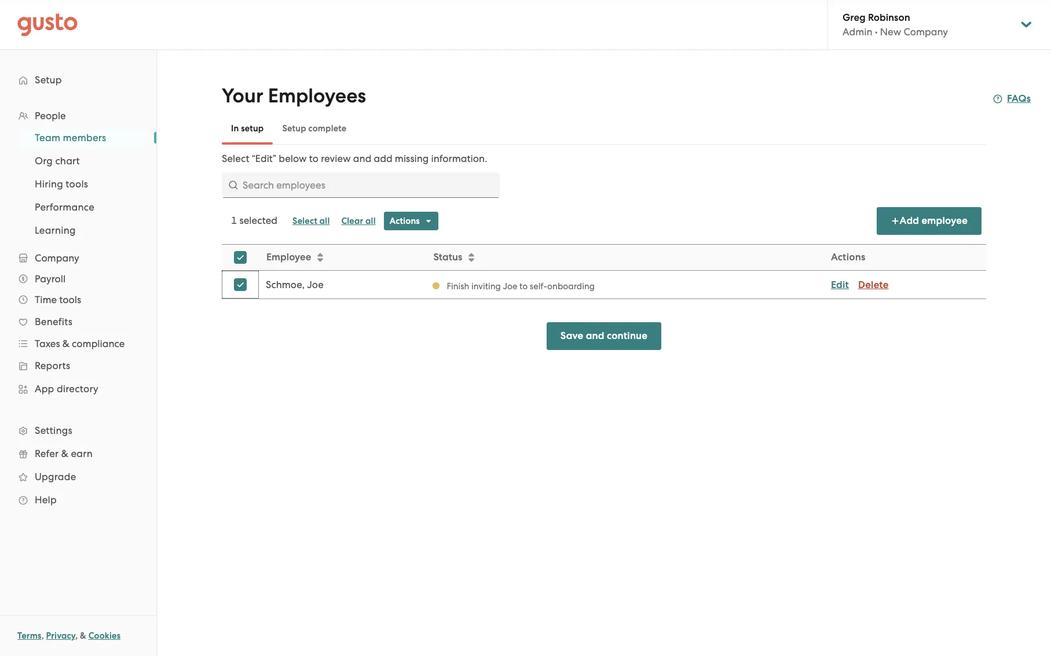 Task type: vqa. For each thing, say whether or not it's contained in the screenshot.
GLOBAL
no



Task type: locate. For each thing, give the bounding box(es) containing it.
0 vertical spatial actions
[[390, 216, 420, 226]]

1 list from the top
[[0, 105, 156, 512]]

continue
[[607, 330, 648, 342]]

joe
[[307, 279, 324, 291], [503, 281, 517, 292]]

all inside button
[[365, 216, 376, 226]]

grid
[[222, 244, 986, 299]]

1
[[231, 215, 237, 226]]

2 all from the left
[[365, 216, 376, 226]]

0 horizontal spatial company
[[35, 253, 79, 264]]

benefits link
[[12, 312, 145, 332]]

all left clear
[[320, 216, 330, 226]]

to left self-
[[519, 281, 528, 292]]

directory
[[57, 383, 98, 395]]

& left cookies button at the bottom left of page
[[80, 631, 86, 642]]

1 horizontal spatial select
[[293, 216, 317, 226]]

select up employee
[[293, 216, 317, 226]]

setup
[[241, 123, 264, 134]]

in setup button
[[222, 115, 273, 142]]

setup link
[[12, 69, 145, 90]]

cookies
[[88, 631, 121, 642]]

compliance
[[72, 338, 125, 350]]

list containing people
[[0, 105, 156, 512]]

payroll button
[[12, 269, 145, 290]]

to
[[309, 153, 319, 164], [519, 281, 528, 292]]

and
[[353, 153, 371, 164], [586, 330, 604, 342]]

to right below
[[309, 153, 319, 164]]

earn
[[71, 448, 93, 460]]

setup inside 'button'
[[282, 123, 306, 134]]

•
[[875, 26, 878, 38]]

0 horizontal spatial ,
[[41, 631, 44, 642]]

faqs button
[[993, 92, 1031, 106]]

hiring tools
[[35, 178, 88, 190]]

org chart
[[35, 155, 80, 167]]

all right clear
[[365, 216, 376, 226]]

save
[[561, 330, 583, 342]]

, left privacy
[[41, 631, 44, 642]]

1 selected status
[[231, 215, 277, 226]]

& right taxes
[[62, 338, 69, 350]]

all inside button
[[320, 216, 330, 226]]

&
[[62, 338, 69, 350], [61, 448, 68, 460], [80, 631, 86, 642]]

tools for hiring tools
[[66, 178, 88, 190]]

employees tab list
[[222, 112, 986, 145]]

add employee button
[[877, 207, 982, 235]]

refer & earn
[[35, 448, 93, 460]]

setup
[[35, 74, 62, 86], [282, 123, 306, 134]]

all for clear all
[[365, 216, 376, 226]]

1 vertical spatial &
[[61, 448, 68, 460]]

setup complete button
[[273, 115, 356, 142]]

0 vertical spatial select
[[222, 153, 249, 164]]

in setup
[[231, 123, 264, 134]]

to for review
[[309, 153, 319, 164]]

& inside taxes & compliance dropdown button
[[62, 338, 69, 350]]

actions
[[390, 216, 420, 226], [831, 251, 865, 264]]

onboarding
[[547, 281, 595, 292]]

learning
[[35, 225, 76, 236]]

clear all
[[341, 216, 376, 226]]

and right 'save'
[[586, 330, 604, 342]]

1 selected
[[231, 215, 277, 226]]

, left cookies button at the bottom left of page
[[75, 631, 78, 642]]

0 horizontal spatial setup
[[35, 74, 62, 86]]

select all button
[[287, 212, 336, 231]]

0 vertical spatial tools
[[66, 178, 88, 190]]

your
[[222, 84, 263, 108]]

0 horizontal spatial all
[[320, 216, 330, 226]]

1 vertical spatial actions
[[831, 251, 865, 264]]

select left "edit"
[[222, 153, 249, 164]]

1 vertical spatial tools
[[59, 294, 81, 306]]

1 horizontal spatial to
[[519, 281, 528, 292]]

in
[[231, 123, 239, 134]]

missing
[[395, 153, 429, 164]]

and inside button
[[586, 330, 604, 342]]

1 horizontal spatial and
[[586, 330, 604, 342]]

1 horizontal spatial actions
[[831, 251, 865, 264]]

tools up performance link
[[66, 178, 88, 190]]

0 horizontal spatial select
[[222, 153, 249, 164]]

0 vertical spatial setup
[[35, 74, 62, 86]]

0 vertical spatial &
[[62, 338, 69, 350]]

upgrade
[[35, 471, 76, 483]]

actions right clear all
[[390, 216, 420, 226]]

greg
[[843, 12, 866, 24]]

1 vertical spatial select
[[293, 216, 317, 226]]

1 all from the left
[[320, 216, 330, 226]]

1 vertical spatial and
[[586, 330, 604, 342]]

select inside button
[[293, 216, 317, 226]]

1 horizontal spatial ,
[[75, 631, 78, 642]]

0 horizontal spatial to
[[309, 153, 319, 164]]

0 horizontal spatial joe
[[307, 279, 324, 291]]

select for select "edit" below to review and add missing information.
[[222, 153, 249, 164]]

add
[[374, 153, 392, 164]]

1 vertical spatial to
[[519, 281, 528, 292]]

0 horizontal spatial and
[[353, 153, 371, 164]]

hiring
[[35, 178, 63, 190]]

0 horizontal spatial actions
[[390, 216, 420, 226]]

& for compliance
[[62, 338, 69, 350]]

company right new
[[904, 26, 948, 38]]

to for self-
[[519, 281, 528, 292]]

joe right inviting
[[503, 281, 517, 292]]

,
[[41, 631, 44, 642], [75, 631, 78, 642]]

1 horizontal spatial all
[[365, 216, 376, 226]]

& left earn
[[61, 448, 68, 460]]

1 vertical spatial setup
[[282, 123, 306, 134]]

tools down payroll dropdown button
[[59, 294, 81, 306]]

reports
[[35, 360, 70, 372]]

complete
[[308, 123, 347, 134]]

company button
[[12, 248, 145, 269]]

actions up edit link
[[831, 251, 865, 264]]

tools inside dropdown button
[[59, 294, 81, 306]]

2 list from the top
[[0, 126, 156, 242]]

team
[[35, 132, 60, 144]]

faqs
[[1007, 93, 1031, 105]]

home image
[[17, 13, 78, 36]]

robinson
[[868, 12, 910, 24]]

company inside greg robinson admin • new company
[[904, 26, 948, 38]]

select "edit" below to review and add missing information.
[[222, 153, 487, 164]]

settings link
[[12, 420, 145, 441]]

0 vertical spatial company
[[904, 26, 948, 38]]

setup up "people"
[[35, 74, 62, 86]]

& inside refer & earn link
[[61, 448, 68, 460]]

1 vertical spatial company
[[35, 253, 79, 264]]

employees
[[268, 84, 366, 108]]

setup up below
[[282, 123, 306, 134]]

schmoe, joe
[[266, 279, 324, 291]]

terms
[[17, 631, 41, 642]]

1 horizontal spatial company
[[904, 26, 948, 38]]

list
[[0, 105, 156, 512], [0, 126, 156, 242]]

refer
[[35, 448, 59, 460]]

org
[[35, 155, 53, 167]]

cookies button
[[88, 630, 121, 643]]

settings
[[35, 425, 72, 437]]

edit link
[[831, 279, 849, 291]]

save and continue
[[561, 330, 648, 342]]

and left add
[[353, 153, 371, 164]]

company up payroll
[[35, 253, 79, 264]]

app
[[35, 383, 54, 395]]

joe right schmoe,
[[307, 279, 324, 291]]

help
[[35, 495, 57, 506]]

setup inside the gusto navigation element
[[35, 74, 62, 86]]

add employee
[[900, 215, 968, 227]]

performance
[[35, 202, 94, 213]]

add
[[900, 215, 919, 227]]

1 horizontal spatial setup
[[282, 123, 306, 134]]

0 vertical spatial and
[[353, 153, 371, 164]]

taxes & compliance
[[35, 338, 125, 350]]

0 vertical spatial to
[[309, 153, 319, 164]]

employee
[[266, 251, 311, 264]]

gusto navigation element
[[0, 50, 156, 531]]



Task type: describe. For each thing, give the bounding box(es) containing it.
people button
[[12, 105, 145, 126]]

grid containing employee
[[222, 244, 986, 299]]

self-
[[530, 281, 547, 292]]

company inside dropdown button
[[35, 253, 79, 264]]

Select all rows on this page checkbox
[[228, 245, 253, 270]]

2 , from the left
[[75, 631, 78, 642]]

all for select all
[[320, 216, 330, 226]]

Select row checkbox
[[228, 272, 253, 298]]

app directory link
[[12, 379, 145, 400]]

clear
[[341, 216, 363, 226]]

and inside "in setup" tab panel
[[353, 153, 371, 164]]

refer & earn link
[[12, 444, 145, 464]]

org chart link
[[21, 151, 145, 171]]

1 , from the left
[[41, 631, 44, 642]]

chart
[[55, 155, 80, 167]]

select for select all
[[293, 216, 317, 226]]

Search employees field
[[222, 173, 500, 198]]

team members link
[[21, 127, 145, 148]]

members
[[63, 132, 106, 144]]

1 horizontal spatial joe
[[503, 281, 517, 292]]

employee button
[[259, 246, 425, 270]]

taxes & compliance button
[[12, 334, 145, 354]]

your employees
[[222, 84, 366, 108]]

reports link
[[12, 356, 145, 376]]

privacy
[[46, 631, 75, 642]]

schmoe,
[[266, 279, 305, 291]]

employee
[[922, 215, 968, 227]]

greg robinson admin • new company
[[843, 12, 948, 38]]

taxes
[[35, 338, 60, 350]]

time tools button
[[12, 290, 145, 310]]

new
[[880, 26, 901, 38]]

add employee link
[[877, 207, 982, 235]]

delete button
[[858, 278, 889, 292]]

edit
[[831, 279, 849, 291]]

admin
[[843, 26, 873, 38]]

information.
[[431, 153, 487, 164]]

2 vertical spatial &
[[80, 631, 86, 642]]

actions inside popup button
[[390, 216, 420, 226]]

in setup tab panel
[[222, 152, 986, 299]]

& for earn
[[61, 448, 68, 460]]

upgrade link
[[12, 467, 145, 488]]

select all
[[293, 216, 330, 226]]

setup complete
[[282, 123, 347, 134]]

inviting
[[471, 281, 501, 292]]

review
[[321, 153, 351, 164]]

actions button
[[384, 212, 438, 231]]

hiring tools link
[[21, 174, 145, 195]]

"edit"
[[252, 153, 276, 164]]

setup for setup complete
[[282, 123, 306, 134]]

finish
[[447, 281, 469, 292]]

payroll
[[35, 273, 66, 285]]

team members
[[35, 132, 106, 144]]

status
[[433, 251, 462, 264]]

status button
[[426, 246, 823, 270]]

help link
[[12, 490, 145, 511]]

time tools
[[35, 294, 81, 306]]

terms link
[[17, 631, 41, 642]]

performance link
[[21, 197, 145, 218]]

terms , privacy , & cookies
[[17, 631, 121, 642]]

setup for setup
[[35, 74, 62, 86]]

tools for time tools
[[59, 294, 81, 306]]

below
[[279, 153, 307, 164]]

privacy link
[[46, 631, 75, 642]]

app directory
[[35, 383, 98, 395]]

delete
[[858, 279, 889, 291]]

clear all button
[[336, 212, 382, 231]]

save and continue button
[[547, 323, 661, 350]]

list containing team members
[[0, 126, 156, 242]]

benefits
[[35, 316, 72, 328]]

people
[[35, 110, 66, 122]]

finish inviting joe to self-onboarding
[[447, 281, 595, 292]]

learning link
[[21, 220, 145, 241]]

time
[[35, 294, 57, 306]]

selected
[[239, 215, 277, 226]]



